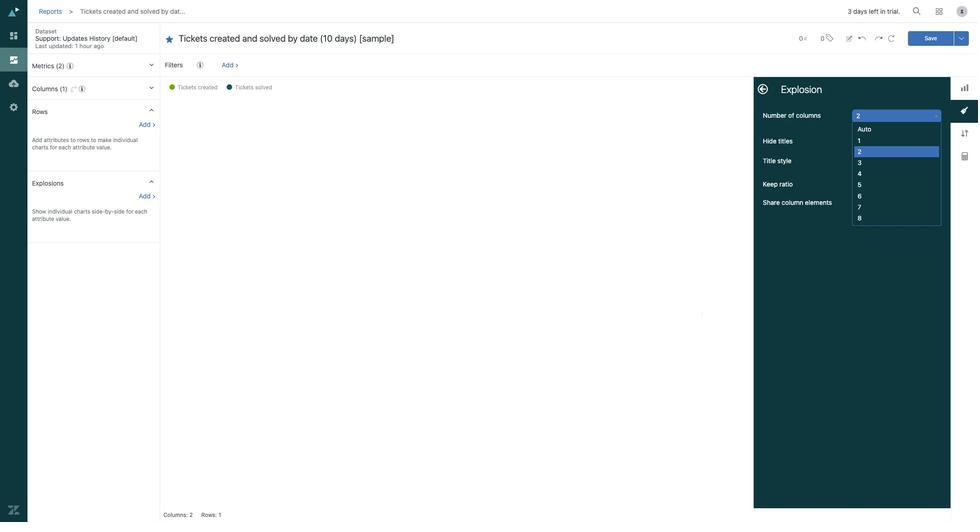 Task type: vqa. For each thing, say whether or not it's contained in the screenshot.
the leftmost "value."
yes



Task type: locate. For each thing, give the bounding box(es) containing it.
3
[[848, 8, 852, 15], [858, 159, 862, 166]]

0 horizontal spatial individual
[[48, 208, 72, 215]]

days
[[854, 8, 868, 15]]

2 horizontal spatial tickets
[[235, 84, 254, 91]]

0 horizontal spatial to
[[71, 137, 76, 143]]

add attributes to rows to make individual charts for each attribute value.
[[32, 137, 138, 151]]

explosion
[[782, 83, 823, 95]]

0 horizontal spatial charts
[[32, 144, 48, 151]]

created
[[103, 7, 126, 15], [198, 84, 218, 91]]

charts down attributes
[[32, 144, 48, 151]]

1 vertical spatial charts
[[74, 208, 90, 215]]

keep ratio
[[764, 180, 794, 188]]

0 horizontal spatial attribute
[[32, 215, 54, 222]]

0 vertical spatial 3
[[848, 8, 852, 15]]

1 vertical spatial attribute
[[32, 215, 54, 222]]

make
[[98, 137, 112, 143]]

2 up "4" on the top right
[[858, 147, 862, 155]]

1
[[858, 136, 861, 144], [219, 511, 221, 518]]

individual right 'show'
[[48, 208, 72, 215]]

columns:
[[164, 511, 188, 518]]

column
[[782, 199, 804, 206]]

1 horizontal spatial open in-app guide image
[[79, 86, 85, 92]]

tickets for tickets solved
[[235, 84, 254, 91]]

None text field
[[877, 155, 888, 166]]

0 vertical spatial attribute
[[73, 144, 95, 151]]

each right side
[[135, 208, 148, 215]]

columns
[[797, 111, 822, 119]]

0 horizontal spatial created
[[103, 7, 126, 15]]

1 horizontal spatial solved
[[255, 84, 272, 91]]

tickets for tickets created and solved by dat...
[[80, 7, 102, 15]]

1 horizontal spatial individual
[[113, 137, 138, 143]]

3 option
[[855, 157, 940, 168]]

2 up auto
[[857, 112, 861, 120]]

side-
[[92, 208, 105, 215]]

3 left days
[[848, 8, 852, 15]]

0 horizontal spatial tickets
[[80, 7, 102, 15]]

individual inside add attributes to rows to make individual charts for each attribute value.
[[113, 137, 138, 143]]

by
[[161, 7, 169, 15]]

1 horizontal spatial created
[[198, 84, 218, 91]]

0 vertical spatial charts
[[32, 144, 48, 151]]

side
[[114, 208, 125, 215]]

add
[[222, 61, 234, 69], [139, 121, 151, 128], [32, 137, 42, 143], [139, 192, 151, 200]]

2 vertical spatial 2
[[190, 511, 193, 518]]

1 vertical spatial individual
[[48, 208, 72, 215]]

attribute inside add attributes to rows to make individual charts for each attribute value.
[[73, 144, 95, 151]]

attribute down the rows
[[73, 144, 95, 151]]

each inside add attributes to rows to make individual charts for each attribute value.
[[59, 144, 71, 151]]

charts left side-
[[74, 208, 90, 215]]

3 days left in trial.
[[848, 8, 901, 15]]

open in-app guide image right (1)
[[79, 86, 85, 92]]

0 vertical spatial each
[[59, 144, 71, 151]]

7 option
[[855, 202, 940, 213]]

created for tickets created and solved by dat...
[[103, 7, 126, 15]]

(1)
[[60, 85, 67, 93]]

0 vertical spatial created
[[103, 7, 126, 15]]

None text field
[[179, 32, 781, 45]]

left
[[870, 8, 879, 15]]

1 vertical spatial each
[[135, 208, 148, 215]]

each down attributes
[[59, 144, 71, 151]]

3 up "4" on the top right
[[858, 159, 862, 166]]

for right side
[[126, 208, 134, 215]]

1 vertical spatial 1
[[219, 511, 221, 518]]

of
[[789, 111, 795, 119]]

value. inside add attributes to rows to make individual charts for each attribute value.
[[96, 144, 112, 151]]

5 option
[[855, 179, 940, 190]]

1 horizontal spatial for
[[126, 208, 134, 215]]

1 horizontal spatial charts
[[74, 208, 90, 215]]

1 down auto
[[858, 136, 861, 144]]

charts
[[32, 144, 48, 151], [74, 208, 90, 215]]

open in-app guide image
[[67, 63, 73, 69], [79, 86, 85, 92]]

tickets
[[80, 7, 102, 15], [178, 84, 197, 91], [235, 84, 254, 91]]

:
[[871, 157, 877, 165]]

and
[[128, 7, 139, 15]]

share
[[764, 199, 781, 206]]

1 vertical spatial for
[[126, 208, 134, 215]]

0 vertical spatial individual
[[113, 137, 138, 143]]

save group
[[909, 31, 970, 46]]

add inside add attributes to rows to make individual charts for each attribute value.
[[32, 137, 42, 143]]

individual right make
[[113, 137, 138, 143]]

ratio
[[780, 180, 794, 188]]

value.
[[96, 144, 112, 151], [56, 215, 71, 222]]

2
[[857, 112, 861, 120], [858, 147, 862, 155], [190, 511, 193, 518]]

2 right columns:
[[190, 511, 193, 518]]

0 vertical spatial value.
[[96, 144, 112, 151]]

1 horizontal spatial value.
[[96, 144, 112, 151]]

2 to from the left
[[91, 137, 96, 143]]

each inside show individual charts side-by-side for each attribute value.
[[135, 208, 148, 215]]

by-
[[105, 208, 114, 215]]

2 inside 'auto 1 2 3 4 5 6 7 8'
[[858, 147, 862, 155]]

1 horizontal spatial to
[[91, 137, 96, 143]]

2 link
[[853, 110, 942, 122]]

zendesk image
[[8, 504, 20, 516]]

4 option
[[855, 168, 940, 179]]

to left the rows
[[71, 137, 76, 143]]

1 to from the left
[[71, 137, 76, 143]]

5
[[858, 181, 862, 189]]

hide
[[764, 137, 777, 145]]

0
[[821, 34, 825, 42]]

attributes
[[44, 137, 69, 143]]

graph image
[[962, 84, 969, 91]]

rows:
[[202, 511, 217, 518]]

1 inside 'auto 1 2 3 4 5 6 7 8'
[[858, 136, 861, 144]]

for
[[50, 144, 57, 151], [126, 208, 134, 215]]

8
[[858, 214, 862, 222]]

value. down make
[[96, 144, 112, 151]]

created down open in-app guide image at top left
[[198, 84, 218, 91]]

0 horizontal spatial solved
[[140, 7, 160, 15]]

1 horizontal spatial 3
[[858, 159, 862, 166]]

1 horizontal spatial attribute
[[73, 144, 95, 151]]

open in-app guide image right (2)
[[67, 63, 73, 69]]

1 option
[[855, 135, 940, 146]]

1 vertical spatial value.
[[56, 215, 71, 222]]

0 horizontal spatial 1
[[219, 511, 221, 518]]

8 option
[[855, 213, 940, 224]]

1 horizontal spatial 1
[[858, 136, 861, 144]]

charts inside add attributes to rows to make individual charts for each attribute value.
[[32, 144, 48, 151]]

value. down explosions
[[56, 215, 71, 222]]

each
[[59, 144, 71, 151], [135, 208, 148, 215]]

1 vertical spatial solved
[[255, 84, 272, 91]]

1 vertical spatial created
[[198, 84, 218, 91]]

solved
[[140, 7, 160, 15], [255, 84, 272, 91]]

1 vertical spatial 3
[[858, 159, 862, 166]]

0 horizontal spatial value.
[[56, 215, 71, 222]]

0 horizontal spatial for
[[50, 144, 57, 151]]

attribute
[[73, 144, 95, 151], [32, 215, 54, 222]]

1 vertical spatial 2
[[858, 147, 862, 155]]

filters
[[165, 61, 183, 69]]

0 horizontal spatial each
[[59, 144, 71, 151]]

title style
[[764, 157, 792, 165]]

datasets image
[[8, 77, 20, 89]]

value. inside show individual charts side-by-side for each attribute value.
[[56, 215, 71, 222]]

0 vertical spatial open in-app guide image
[[67, 63, 73, 69]]

7
[[858, 203, 862, 211]]

1 horizontal spatial tickets
[[178, 84, 197, 91]]

individual
[[113, 137, 138, 143], [48, 208, 72, 215]]

1 right rows:
[[219, 511, 221, 518]]

elements
[[806, 199, 833, 206]]

dat...
[[170, 7, 185, 15]]

0 vertical spatial 1
[[858, 136, 861, 144]]

attribute down 'show'
[[32, 215, 54, 222]]

auto
[[858, 125, 872, 133]]

to
[[71, 137, 76, 143], [91, 137, 96, 143]]

1 horizontal spatial each
[[135, 208, 148, 215]]

columns: 2
[[164, 511, 193, 518]]

0 vertical spatial for
[[50, 144, 57, 151]]

to right the rows
[[91, 137, 96, 143]]

for down attributes
[[50, 144, 57, 151]]

created left 'and'
[[103, 7, 126, 15]]

list box
[[853, 124, 940, 224]]



Task type: describe. For each thing, give the bounding box(es) containing it.
in
[[881, 8, 886, 15]]

dashboard image
[[8, 30, 20, 42]]

0 button
[[817, 28, 838, 48]]

rows
[[77, 137, 90, 143]]

checkmark image
[[935, 180, 941, 187]]

for inside show individual charts side-by-side for each attribute value.
[[126, 208, 134, 215]]

arrow left3 image
[[759, 84, 769, 94]]

arrows image
[[962, 130, 969, 137]]

tickets created and solved by dat...
[[80, 7, 185, 15]]

number of columns
[[764, 111, 822, 119]]

admin image
[[8, 101, 20, 113]]

share column elements
[[764, 199, 833, 206]]

attribute inside show individual charts side-by-side for each attribute value.
[[32, 215, 54, 222]]

tickets created
[[178, 84, 218, 91]]

rows
[[32, 108, 48, 115]]

reports image
[[8, 54, 20, 66]]

1 for auto
[[858, 136, 861, 144]]

6
[[858, 192, 862, 200]]

auto 1 2 3 4 5 6 7 8
[[858, 125, 872, 222]]

0 vertical spatial 2
[[857, 112, 861, 120]]

explosions
[[32, 179, 64, 187]]

auto option
[[855, 124, 940, 135]]

columns (1)
[[32, 85, 67, 93]]

save button
[[909, 31, 955, 46]]

Search... field
[[915, 4, 924, 18]]

save
[[926, 35, 938, 41]]

combined shape image
[[962, 107, 969, 114]]

(2)
[[56, 62, 64, 70]]

columns
[[32, 85, 58, 93]]

3 inside 'auto 1 2 3 4 5 6 7 8'
[[858, 159, 862, 166]]

show
[[32, 208, 46, 215]]

hide titles
[[764, 137, 793, 145]]

trial.
[[888, 8, 901, 15]]

2 option
[[855, 146, 940, 157]]

tickets solved
[[235, 84, 272, 91]]

created for tickets created
[[198, 84, 218, 91]]

reports
[[39, 7, 62, 15]]

metrics
[[32, 62, 54, 70]]

4
[[858, 170, 862, 177]]

rows: 1
[[202, 511, 221, 518]]

0 horizontal spatial 3
[[848, 8, 852, 15]]

show individual charts side-by-side for each attribute value.
[[32, 208, 148, 222]]

calc image
[[962, 152, 969, 161]]

1 for rows:
[[219, 511, 221, 518]]

zendesk products image
[[937, 8, 943, 15]]

number
[[764, 111, 787, 119]]

title
[[764, 157, 776, 165]]

0 vertical spatial solved
[[140, 7, 160, 15]]

charts inside show individual charts side-by-side for each attribute value.
[[74, 208, 90, 215]]

list box containing auto
[[853, 124, 940, 224]]

0 horizontal spatial open in-app guide image
[[67, 63, 73, 69]]

metrics (2)
[[32, 62, 64, 70]]

6 option
[[855, 190, 940, 202]]

individual inside show individual charts side-by-side for each attribute value.
[[48, 208, 72, 215]]

titles
[[779, 137, 793, 145]]

open in-app guide image
[[197, 62, 203, 68]]

1 vertical spatial open in-app guide image
[[79, 86, 85, 92]]

keep
[[764, 180, 779, 188]]

style
[[778, 157, 792, 165]]

for inside add attributes to rows to make individual charts for each attribute value.
[[50, 144, 57, 151]]

tickets for tickets created
[[178, 84, 197, 91]]



